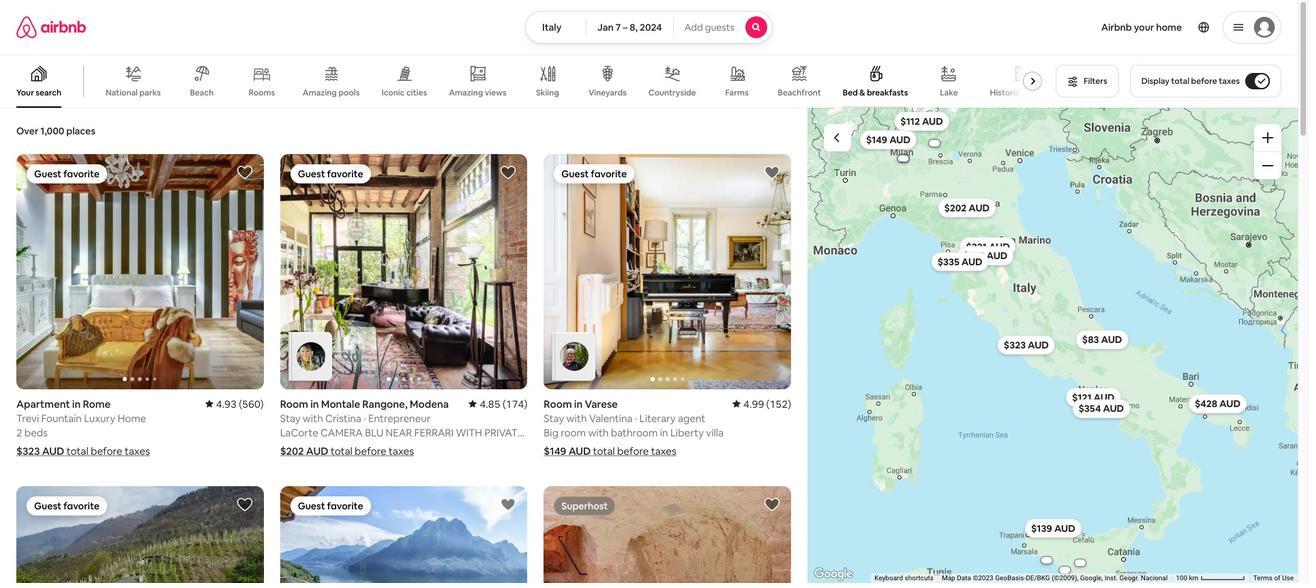Task type: describe. For each thing, give the bounding box(es) containing it.
rangone,
[[363, 397, 408, 410]]

iconic cities
[[382, 87, 427, 98]]

$149 aud inside room in varese stay with valentina · literary agent big room with bathroom  in liberty villa $149 aud total before taxes
[[544, 445, 591, 458]]

with inside room in montale rangone, modena stay with cristina · entrepreneur
[[303, 412, 323, 425]]

google,
[[1081, 575, 1104, 582]]

agent
[[678, 412, 706, 425]]

use
[[1283, 575, 1294, 582]]

(560)
[[239, 397, 264, 410]]

$335 aud
[[938, 255, 983, 268]]

lake
[[940, 87, 958, 98]]

taxes inside the apartment in rome trevi fountain luxury home 2 beds $323 aud total before taxes
[[125, 445, 150, 458]]

rooms
[[249, 87, 275, 98]]

add to wishlist: apartment in riva image
[[500, 496, 517, 513]]

literary
[[640, 412, 676, 425]]

total inside room in varese stay with valentina · literary agent big room with bathroom  in liberty villa $149 aud total before taxes
[[593, 445, 615, 458]]

· inside room in montale rangone, modena stay with cristina · entrepreneur
[[364, 412, 366, 425]]

$108 aud button
[[1067, 553, 1094, 572]]

$159 aud button
[[890, 149, 917, 168]]

your
[[1134, 21, 1155, 33]]

7
[[616, 21, 621, 33]]

italy button
[[525, 11, 587, 44]]

liberty
[[671, 426, 704, 439]]

add
[[685, 21, 703, 33]]

filters
[[1084, 76, 1108, 87]]

entrepreneur
[[368, 412, 431, 425]]

add to wishlist: room in varese image
[[764, 164, 781, 181]]

$428 aud button
[[1189, 394, 1247, 413]]

rome
[[83, 397, 111, 410]]

$202 aud for $202 aud
[[944, 202, 990, 214]]

in for varese
[[574, 397, 583, 410]]

$193 aud
[[1038, 558, 1056, 562]]

$335 aud button
[[931, 252, 989, 271]]

airbnb
[[1102, 21, 1132, 33]]

vineyards
[[589, 87, 627, 98]]

beds
[[24, 426, 48, 439]]

jan
[[598, 21, 614, 33]]

stay inside room in varese stay with valentina · literary agent big room with bathroom  in liberty villa $149 aud total before taxes
[[544, 412, 564, 425]]

cities
[[407, 87, 427, 98]]

$325 aud button
[[921, 133, 948, 153]]

historical homes
[[990, 87, 1055, 98]]

$202 aud button
[[938, 198, 996, 217]]

8,
[[630, 21, 638, 33]]

search
[[36, 87, 61, 98]]

before right display
[[1192, 76, 1218, 87]]

$354 aud
[[1079, 403, 1124, 415]]

in for montale
[[311, 397, 319, 410]]

room
[[561, 426, 586, 439]]

4.93 (560)
[[216, 397, 264, 410]]

homes
[[1029, 87, 1055, 98]]

room for room in varese stay with valentina · literary agent big room with bathroom  in liberty villa $149 aud total before taxes
[[544, 397, 572, 410]]

–
[[623, 21, 628, 33]]

add to wishlist: home in ostuni image
[[764, 496, 781, 513]]

4.93
[[216, 397, 237, 410]]

4.93 out of 5 average rating,  560 reviews image
[[205, 397, 264, 410]]

filters button
[[1056, 65, 1119, 98]]

$193 aud $108 aud
[[1038, 558, 1089, 565]]

1,000
[[40, 125, 64, 137]]

keyboard
[[875, 575, 903, 582]]

before inside room in varese stay with valentina · literary agent big room with bathroom  in liberty villa $149 aud total before taxes
[[617, 445, 649, 458]]

amazing for amazing pools
[[303, 87, 337, 98]]

1 horizontal spatial with
[[567, 412, 587, 425]]

keyboard shortcuts button
[[875, 574, 934, 583]]

over
[[16, 125, 38, 137]]

©2023
[[973, 575, 994, 582]]

$202 aud for $202 aud total before taxes
[[280, 445, 329, 458]]

historical
[[990, 87, 1027, 98]]

map data ©2023 geobasis-de/bkg (©2009), google, inst. geogr. nacional
[[942, 575, 1168, 582]]

$148 aud
[[963, 249, 1008, 262]]

$193 aud button
[[1033, 551, 1061, 570]]

home
[[118, 412, 146, 425]]

beachfront
[[778, 87, 821, 98]]

4.85
[[480, 397, 501, 410]]

$325 aud
[[926, 141, 944, 145]]

2024
[[640, 21, 662, 33]]

none search field containing italy
[[525, 11, 773, 44]]

de/bkg
[[1026, 575, 1051, 582]]

100 km button
[[1172, 574, 1250, 583]]

national
[[106, 87, 138, 98]]

room for room in montale rangone, modena stay with cristina · entrepreneur
[[280, 397, 308, 410]]

4.85 (174)
[[480, 397, 528, 410]]

modena
[[410, 397, 449, 410]]

google map
showing 20 stays. region
[[808, 108, 1298, 583]]

before inside the apartment in rome trevi fountain luxury home 2 beds $323 aud total before taxes
[[91, 445, 122, 458]]

home
[[1157, 21, 1182, 33]]

100 km
[[1176, 575, 1201, 582]]

profile element
[[789, 0, 1282, 55]]

map
[[942, 575, 956, 582]]

cristina
[[326, 412, 362, 425]]

$121 aud
[[1072, 391, 1115, 403]]

display total before taxes
[[1142, 76, 1240, 87]]

4.99 out of 5 average rating,  152 reviews image
[[733, 397, 791, 410]]

jan 7 – 8, 2024
[[598, 21, 662, 33]]

total inside the apartment in rome trevi fountain luxury home 2 beds $323 aud total before taxes
[[67, 445, 89, 458]]

&
[[860, 87, 866, 98]]

google image
[[811, 566, 856, 583]]

parks
[[140, 87, 161, 98]]

$202 aud total before taxes
[[280, 445, 414, 458]]

places
[[66, 125, 95, 137]]

group containing national parks
[[0, 55, 1055, 108]]

your search
[[16, 87, 61, 98]]

bathroom
[[611, 426, 658, 439]]

(152)
[[767, 397, 791, 410]]



Task type: locate. For each thing, give the bounding box(es) containing it.
apartment
[[16, 397, 70, 410]]

fountain
[[41, 412, 82, 425]]

in left montale at the left
[[311, 397, 319, 410]]

1 · from the left
[[364, 412, 366, 425]]

room inside room in montale rangone, modena stay with cristina · entrepreneur
[[280, 397, 308, 410]]

with up the room
[[567, 412, 587, 425]]

1 room from the left
[[280, 397, 308, 410]]

with
[[303, 412, 323, 425], [567, 412, 587, 425], [588, 426, 609, 439]]

2 room from the left
[[544, 397, 572, 410]]

national parks
[[106, 87, 161, 98]]

$149 aud
[[866, 133, 911, 146], [544, 445, 591, 458]]

taxes
[[1219, 76, 1240, 87], [125, 445, 150, 458], [389, 445, 414, 458], [651, 445, 677, 458]]

km
[[1190, 575, 1199, 582]]

in inside room in montale rangone, modena stay with cristina · entrepreneur
[[311, 397, 319, 410]]

room in montale rangone, modena stay with cristina · entrepreneur
[[280, 397, 449, 425]]

0 horizontal spatial $202 aud
[[280, 445, 329, 458]]

over 1,000 places
[[16, 125, 95, 137]]

nacional
[[1141, 575, 1168, 582]]

room in varese stay with valentina · literary agent big room with bathroom  in liberty villa $149 aud total before taxes
[[544, 397, 724, 458]]

before
[[1192, 76, 1218, 87], [91, 445, 122, 458], [355, 445, 387, 458], [617, 445, 649, 458]]

in left 'rome'
[[72, 397, 81, 410]]

100
[[1176, 575, 1188, 582]]

taxes inside room in varese stay with valentina · literary agent big room with bathroom  in liberty villa $149 aud total before taxes
[[651, 445, 677, 458]]

add to wishlist: apartment in rome image
[[237, 164, 253, 181]]

2
[[16, 426, 22, 439]]

terms of use
[[1254, 575, 1294, 582]]

1 horizontal spatial stay
[[544, 412, 564, 425]]

italy
[[542, 21, 562, 33]]

airbnb your home
[[1102, 21, 1182, 33]]

room right (560)
[[280, 397, 308, 410]]

$159 aud
[[894, 156, 912, 160]]

skiing
[[536, 87, 559, 98]]

0 horizontal spatial room
[[280, 397, 308, 410]]

total down cristina
[[331, 445, 353, 458]]

$202 aud
[[944, 202, 990, 214], [280, 445, 329, 458]]

bed & breakfasts
[[843, 87, 908, 98]]

2 stay from the left
[[544, 412, 564, 425]]

$202 aud inside button
[[944, 202, 990, 214]]

jan 7 – 8, 2024 button
[[586, 11, 674, 44]]

amazing for amazing views
[[449, 87, 483, 98]]

4.99
[[744, 397, 764, 410]]

$202 aud up $321 aud button
[[944, 202, 990, 214]]

$148 aud button
[[957, 246, 1014, 265]]

$321 aud
[[966, 240, 1010, 252]]

0 horizontal spatial $149 aud
[[544, 445, 591, 458]]

$112 aud
[[901, 115, 943, 127]]

with left cristina
[[303, 412, 323, 425]]

add guests button
[[673, 11, 773, 44]]

add to wishlist: room in montale rangone, modena image
[[500, 164, 517, 181]]

in inside the apartment in rome trevi fountain luxury home 2 beds $323 aud total before taxes
[[72, 397, 81, 410]]

before down luxury
[[91, 445, 122, 458]]

None search field
[[525, 11, 773, 44]]

your
[[16, 87, 34, 98]]

zoom in image
[[1263, 132, 1274, 143]]

total down fountain
[[67, 445, 89, 458]]

(174)
[[503, 397, 528, 410]]

1 horizontal spatial $323 aud
[[1004, 339, 1049, 351]]

with down valentina
[[588, 426, 609, 439]]

geogr.
[[1120, 575, 1140, 582]]

stay left cristina
[[280, 412, 301, 425]]

add to wishlist: room in maroggia image
[[237, 496, 253, 513]]

terms
[[1254, 575, 1273, 582]]

0 vertical spatial $202 aud
[[944, 202, 990, 214]]

0 horizontal spatial stay
[[280, 412, 301, 425]]

2 · from the left
[[635, 412, 638, 425]]

0 horizontal spatial amazing
[[303, 87, 337, 98]]

amazing views
[[449, 87, 507, 98]]

0 horizontal spatial ·
[[364, 412, 366, 425]]

0 horizontal spatial $323 aud
[[16, 445, 64, 458]]

1 vertical spatial $323 aud
[[16, 445, 64, 458]]

before down room in montale rangone, modena stay with cristina · entrepreneur
[[355, 445, 387, 458]]

$149 aud inside button
[[866, 133, 911, 146]]

keyboard shortcuts
[[875, 575, 934, 582]]

data
[[957, 575, 972, 582]]

0 vertical spatial $149 aud
[[866, 133, 911, 146]]

geobasis-
[[996, 575, 1026, 582]]

zoom out image
[[1263, 160, 1274, 171]]

1 horizontal spatial $202 aud
[[944, 202, 990, 214]]

guests
[[705, 21, 735, 33]]

1 horizontal spatial room
[[544, 397, 572, 410]]

$323 aud button
[[998, 335, 1055, 354]]

amazing pools
[[303, 87, 360, 98]]

$323 aud inside the apartment in rome trevi fountain luxury home 2 beds $323 aud total before taxes
[[16, 445, 64, 458]]

0 horizontal spatial with
[[303, 412, 323, 425]]

trevi
[[16, 412, 39, 425]]

1 stay from the left
[[280, 412, 301, 425]]

valentina
[[589, 412, 633, 425]]

room
[[280, 397, 308, 410], [544, 397, 572, 410]]

amazing left "pools"
[[303, 87, 337, 98]]

$121 aud button
[[1066, 388, 1121, 407]]

room inside room in varese stay with valentina · literary agent big room with bathroom  in liberty villa $149 aud total before taxes
[[544, 397, 572, 410]]

1 vertical spatial $202 aud
[[280, 445, 329, 458]]

1 vertical spatial $149 aud
[[544, 445, 591, 458]]

breakfasts
[[867, 87, 908, 98]]

stay inside room in montale rangone, modena stay with cristina · entrepreneur
[[280, 412, 301, 425]]

amazing left "views"
[[449, 87, 483, 98]]

· up bathroom
[[635, 412, 638, 425]]

in down literary
[[660, 426, 668, 439]]

before down bathroom
[[617, 445, 649, 458]]

4.99 (152)
[[744, 397, 791, 410]]

$202 aud down cristina
[[280, 445, 329, 458]]

$321 aud button
[[960, 237, 1016, 256]]

total down valentina
[[593, 445, 615, 458]]

in left varese
[[574, 397, 583, 410]]

beach
[[190, 87, 214, 98]]

· right cristina
[[364, 412, 366, 425]]

1 horizontal spatial amazing
[[449, 87, 483, 98]]

stay up big on the left bottom of page
[[544, 412, 564, 425]]

2 horizontal spatial with
[[588, 426, 609, 439]]

amazing
[[449, 87, 483, 98], [303, 87, 337, 98]]

$139 aud
[[1031, 522, 1076, 534]]

1 horizontal spatial ·
[[635, 412, 638, 425]]

$83 aud
[[1082, 333, 1122, 346]]

bed
[[843, 87, 858, 98]]

luxury
[[84, 412, 115, 425]]

of
[[1275, 575, 1281, 582]]

add guests
[[685, 21, 735, 33]]

room up big on the left bottom of page
[[544, 397, 572, 410]]

$112 aud button
[[894, 112, 949, 131]]

pools
[[339, 87, 360, 98]]

in for rome
[[72, 397, 81, 410]]

big
[[544, 426, 559, 439]]

inst.
[[1105, 575, 1118, 582]]

$149 aud up $159 aud button
[[866, 133, 911, 146]]

4.85 out of 5 average rating,  174 reviews image
[[469, 397, 528, 410]]

$108 aud
[[1072, 561, 1089, 565]]

$428 aud
[[1195, 398, 1241, 410]]

1 horizontal spatial $149 aud
[[866, 133, 911, 146]]

$149 aud down the room
[[544, 445, 591, 458]]

0 vertical spatial $323 aud
[[1004, 339, 1049, 351]]

apartment in rome trevi fountain luxury home 2 beds $323 aud total before taxes
[[16, 397, 150, 458]]

$323 aud inside button
[[1004, 339, 1049, 351]]

group
[[0, 55, 1055, 108], [16, 154, 264, 389], [280, 154, 528, 389], [544, 154, 791, 389], [16, 486, 264, 583], [280, 486, 528, 583], [544, 486, 791, 583]]

total right display
[[1172, 76, 1190, 87]]

total
[[1172, 76, 1190, 87], [67, 445, 89, 458], [331, 445, 353, 458], [593, 445, 615, 458]]

· inside room in varese stay with valentina · literary agent big room with bathroom  in liberty villa $149 aud total before taxes
[[635, 412, 638, 425]]

$323 aud
[[1004, 339, 1049, 351], [16, 445, 64, 458]]



Task type: vqa. For each thing, say whether or not it's contained in the screenshot.
star reviews
no



